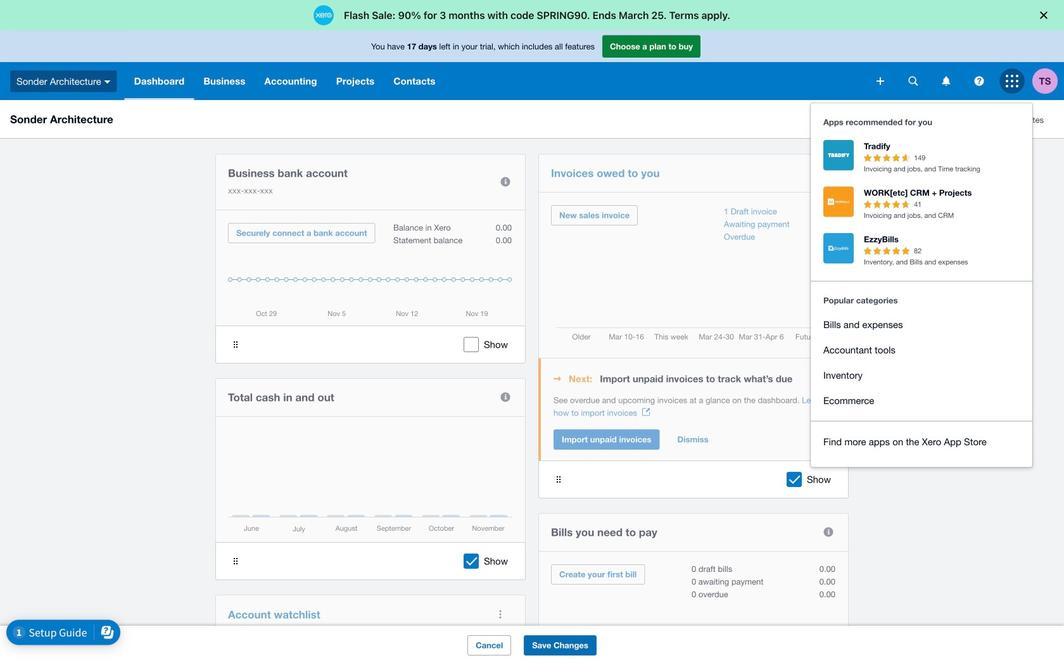 Task type: vqa. For each thing, say whether or not it's contained in the screenshot.
Red popup button
no



Task type: locate. For each thing, give the bounding box(es) containing it.
app recommendations element
[[811, 134, 1032, 342]]

group
[[811, 103, 1032, 467]]

svg image
[[1006, 75, 1018, 87], [942, 76, 950, 86], [974, 76, 984, 86], [104, 80, 111, 83]]

1 horizontal spatial svg image
[[909, 76, 918, 86]]

dialog
[[0, 0, 1064, 30]]

opens in a new tab image
[[642, 408, 650, 416]]

banner
[[0, 30, 1064, 467]]

0 horizontal spatial svg image
[[877, 77, 884, 85]]

svg image
[[909, 76, 918, 86], [877, 77, 884, 85]]



Task type: describe. For each thing, give the bounding box(es) containing it.
popular categories element
[[811, 289, 1032, 413]]

panel body document
[[554, 394, 836, 419]]



